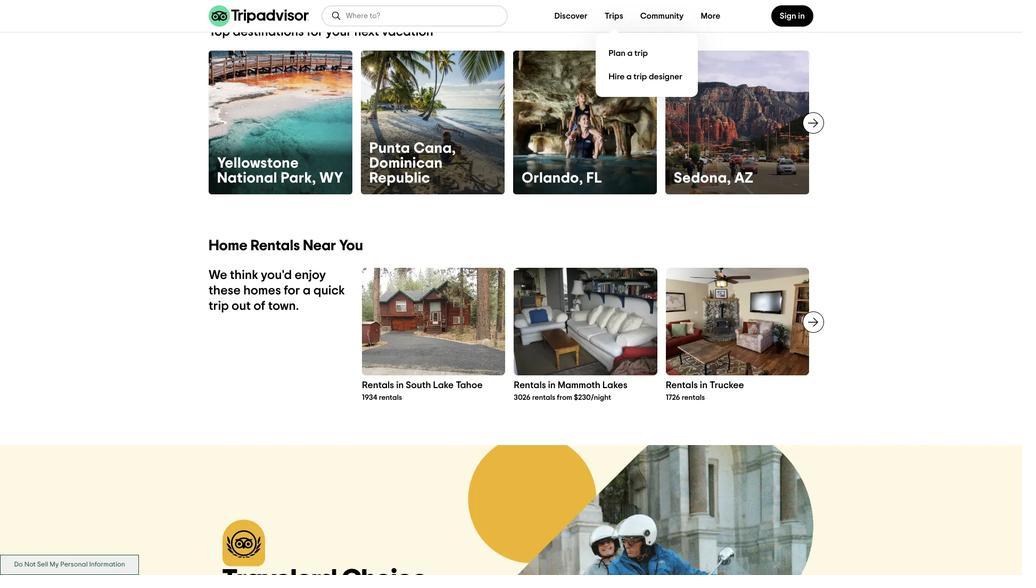 Task type: describe. For each thing, give the bounding box(es) containing it.
previous image
[[356, 316, 369, 329]]

sedona, az
[[674, 171, 754, 186]]

yellowstone
[[217, 156, 299, 171]]

in for rentals in south lake tahoe
[[396, 381, 404, 390]]

from
[[557, 394, 573, 402]]

search image
[[331, 11, 342, 21]]

fl
[[587, 171, 603, 186]]

az
[[735, 171, 754, 186]]

in for rentals in mammoth lakes
[[548, 381, 556, 390]]

Search search field
[[346, 11, 499, 21]]

plan a trip
[[609, 49, 648, 57]]

think
[[230, 269, 258, 282]]

trip for plan
[[635, 49, 648, 57]]

trip inside "we think you'd enjoy these homes for a quick trip out of town."
[[209, 300, 229, 313]]

do not sell my personal information
[[14, 562, 125, 569]]

trips button
[[597, 5, 632, 27]]

information
[[89, 562, 125, 569]]

personal
[[60, 562, 88, 569]]

punta cana, dominican republic link
[[361, 51, 505, 194]]

rentals for rentals in truckee
[[666, 381, 698, 390]]

republic
[[370, 171, 431, 186]]

hire a trip designer
[[609, 72, 683, 81]]

rentals in truckee 1726 rentals
[[666, 381, 745, 402]]

in for rentals in truckee
[[701, 381, 708, 390]]

hire a trip designer link
[[605, 65, 690, 88]]

more button
[[693, 5, 730, 27]]

enjoy
[[295, 269, 326, 282]]

rentals for rentals in mammoth lakes
[[514, 381, 546, 390]]

orlando, fl
[[522, 171, 603, 186]]

do
[[14, 562, 23, 569]]

designer
[[649, 72, 683, 81]]

national
[[217, 171, 278, 186]]

plan
[[609, 49, 626, 57]]

rentals for rentals in south lake tahoe
[[362, 381, 394, 390]]

home rentals near you
[[209, 239, 363, 254]]

quick
[[314, 284, 345, 297]]

tahoe
[[456, 381, 483, 390]]

hire
[[609, 72, 625, 81]]

rentals up you'd
[[251, 239, 300, 254]]

trip for hire
[[634, 72, 647, 81]]

your
[[326, 25, 352, 38]]

we
[[209, 269, 227, 282]]

sign in
[[780, 12, 806, 20]]

sedona, az link
[[666, 51, 810, 194]]

next image for top destinations for your next vacation
[[808, 117, 820, 129]]

out
[[232, 300, 251, 313]]

a inside "we think you'd enjoy these homes for a quick trip out of town."
[[303, 284, 311, 297]]

wy
[[320, 171, 344, 186]]

community button
[[632, 5, 693, 27]]

menu containing plan a trip
[[596, 33, 699, 97]]

$230/night
[[574, 394, 612, 402]]

destinations
[[233, 25, 304, 38]]

top
[[209, 25, 230, 38]]

more
[[701, 12, 721, 20]]



Task type: vqa. For each thing, say whether or not it's contained in the screenshot.
fourth Day​​ from the top of the Itinerary Day​​ 1 Miami, Florida, United States Day​​ 2 Cruising Day​​ 3 Puerto Plata Day​​ 4 Cruising Day​​ 5 Aruba, Caribbean Day​​ 6 Curaçao, Caribbean Day​​ 7 Bonaire, Caribbean Day​​ 8 St. Thomas, U.S. Virgin Islands, Caribbean Day​​ 9 Tortola, British Virgin Islands, Caribbean Day​​ 10 Cruising Day​​ 11 Great Stirrup Cay, Bahamas, Caribbean Day​​ 12 Miami, Florida, United States
no



Task type: locate. For each thing, give the bounding box(es) containing it.
1 rentals from the left
[[379, 394, 402, 402]]

rentals in mammoth lakes 3026 rentals from $230/night
[[514, 381, 628, 402]]

rentals up the 1726
[[666, 381, 698, 390]]

a down enjoy
[[303, 284, 311, 297]]

trip inside "link"
[[635, 49, 648, 57]]

1 vertical spatial next image
[[808, 316, 820, 329]]

1 vertical spatial a
[[627, 72, 632, 81]]

rentals inside rentals in south lake tahoe 1934 rentals
[[362, 381, 394, 390]]

rentals
[[379, 394, 402, 402], [533, 394, 556, 402], [682, 394, 706, 402]]

previous image
[[202, 117, 215, 129]]

0 vertical spatial next image
[[808, 117, 820, 129]]

these
[[209, 284, 241, 297]]

for left your
[[307, 25, 323, 38]]

a inside "link"
[[628, 49, 633, 57]]

rentals inside rentals in mammoth lakes 3026 rentals from $230/night
[[533, 394, 556, 402]]

0 vertical spatial for
[[307, 25, 323, 38]]

near
[[303, 239, 336, 254]]

mammoth
[[558, 381, 601, 390]]

a right hire
[[627, 72, 632, 81]]

not
[[24, 562, 36, 569]]

do not sell my personal information button
[[0, 555, 139, 575]]

top destinations for your next vacation
[[209, 25, 434, 38]]

sell
[[37, 562, 48, 569]]

rentals inside rentals in south lake tahoe 1934 rentals
[[379, 394, 402, 402]]

trips
[[605, 12, 624, 20]]

south
[[406, 381, 431, 390]]

truckee
[[710, 381, 745, 390]]

orlando, fl link
[[514, 51, 657, 194]]

a for hire
[[627, 72, 632, 81]]

of
[[254, 300, 266, 313]]

in inside rentals in mammoth lakes 3026 rentals from $230/night
[[548, 381, 556, 390]]

sign in link
[[772, 5, 814, 27]]

yellowstone national park, wy
[[217, 156, 344, 186]]

rentals right the 1726
[[682, 394, 706, 402]]

dominican
[[370, 156, 443, 171]]

2 vertical spatial trip
[[209, 300, 229, 313]]

0 horizontal spatial for
[[284, 284, 300, 297]]

lake
[[433, 381, 454, 390]]

in left south
[[396, 381, 404, 390]]

in inside the rentals in truckee 1726 rentals
[[701, 381, 708, 390]]

you
[[339, 239, 363, 254]]

tripadvisor image
[[209, 5, 309, 27]]

2 rentals from the left
[[533, 394, 556, 402]]

1934
[[362, 394, 378, 402]]

1 next image from the top
[[808, 117, 820, 129]]

next image
[[808, 117, 820, 129], [808, 316, 820, 329]]

in
[[799, 12, 806, 20], [396, 381, 404, 390], [548, 381, 556, 390], [701, 381, 708, 390]]

0 vertical spatial trip
[[635, 49, 648, 57]]

punta
[[370, 141, 410, 156]]

2 horizontal spatial rentals
[[682, 394, 706, 402]]

punta cana, dominican republic
[[370, 141, 456, 186]]

plan a trip link
[[605, 42, 690, 65]]

trip down these
[[209, 300, 229, 313]]

yellowstone national park, wy link
[[209, 51, 353, 194]]

we think you'd enjoy these homes for a quick trip out of town.
[[209, 269, 345, 313]]

1 horizontal spatial rentals
[[533, 394, 556, 402]]

you'd
[[261, 269, 292, 282]]

in inside rentals in south lake tahoe 1934 rentals
[[396, 381, 404, 390]]

for up town.
[[284, 284, 300, 297]]

next image for we think you'd enjoy these homes for a quick trip out of town.
[[808, 316, 820, 329]]

a for plan
[[628, 49, 633, 57]]

vacation
[[382, 25, 434, 38]]

a right "plan"
[[628, 49, 633, 57]]

1 horizontal spatial for
[[307, 25, 323, 38]]

1726
[[666, 394, 681, 402]]

homes
[[244, 284, 281, 297]]

in left truckee
[[701, 381, 708, 390]]

3 rentals from the left
[[682, 394, 706, 402]]

rentals up 3026
[[514, 381, 546, 390]]

discover
[[555, 12, 588, 20]]

3026
[[514, 394, 531, 402]]

town.
[[268, 300, 299, 313]]

2 next image from the top
[[808, 316, 820, 329]]

rentals in south lake tahoe 1934 rentals
[[362, 381, 483, 402]]

next
[[355, 25, 379, 38]]

rentals inside the rentals in truckee 1726 rentals
[[682, 394, 706, 402]]

2 vertical spatial a
[[303, 284, 311, 297]]

None search field
[[323, 6, 507, 26]]

in inside sign in link
[[799, 12, 806, 20]]

1 vertical spatial for
[[284, 284, 300, 297]]

0 horizontal spatial rentals
[[379, 394, 402, 402]]

rentals inside rentals in mammoth lakes 3026 rentals from $230/night
[[514, 381, 546, 390]]

rentals up '1934'
[[362, 381, 394, 390]]

for
[[307, 25, 323, 38], [284, 284, 300, 297]]

trip right hire
[[634, 72, 647, 81]]

trip
[[635, 49, 648, 57], [634, 72, 647, 81], [209, 300, 229, 313]]

rentals left from
[[533, 394, 556, 402]]

menu
[[596, 33, 699, 97]]

a
[[628, 49, 633, 57], [627, 72, 632, 81], [303, 284, 311, 297]]

for inside "we think you'd enjoy these homes for a quick trip out of town."
[[284, 284, 300, 297]]

my
[[50, 562, 59, 569]]

trip up hire a trip designer
[[635, 49, 648, 57]]

park,
[[281, 171, 316, 186]]

1 vertical spatial trip
[[634, 72, 647, 81]]

rentals inside the rentals in truckee 1726 rentals
[[666, 381, 698, 390]]

home
[[209, 239, 248, 254]]

sedona,
[[674, 171, 732, 186]]

discover button
[[546, 5, 597, 27]]

rentals right '1934'
[[379, 394, 402, 402]]

lakes
[[603, 381, 628, 390]]

rentals
[[251, 239, 300, 254], [362, 381, 394, 390], [514, 381, 546, 390], [666, 381, 698, 390]]

0 vertical spatial a
[[628, 49, 633, 57]]

in right sign
[[799, 12, 806, 20]]

cana,
[[414, 141, 456, 156]]

community
[[641, 12, 684, 20]]

orlando,
[[522, 171, 584, 186]]

sign
[[780, 12, 797, 20]]

in left mammoth
[[548, 381, 556, 390]]



